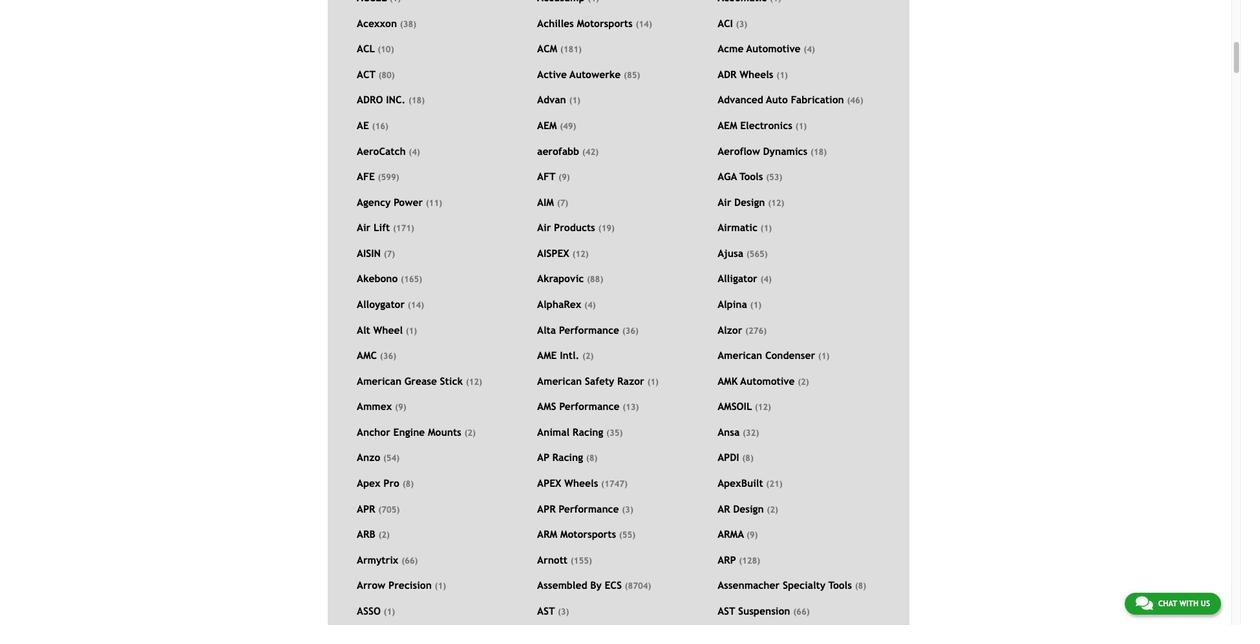 Task type: locate. For each thing, give the bounding box(es) containing it.
racing down ams performance (13)
[[573, 427, 604, 438]]

aem up aeroflow
[[718, 120, 738, 131]]

automotive
[[747, 43, 801, 54], [741, 376, 795, 387]]

amsoil (12)
[[718, 401, 771, 413]]

1 ast from the left
[[537, 606, 555, 617]]

(1) right asso
[[384, 608, 395, 617]]

automotive down 'american condenser (1)'
[[741, 376, 795, 387]]

aem
[[537, 120, 557, 131], [718, 120, 738, 131]]

1 horizontal spatial (66)
[[794, 608, 810, 617]]

(36) up razor
[[623, 326, 639, 336]]

(4) up alta performance (36)
[[585, 301, 596, 310]]

amc (36)
[[357, 350, 396, 362]]

apr up arm
[[537, 503, 556, 515]]

(3) for aci
[[736, 19, 748, 29]]

0 vertical spatial racing
[[573, 427, 604, 438]]

aem left (49)
[[537, 120, 557, 131]]

design down aga tools (53)
[[735, 196, 765, 208]]

motorsports up (181)
[[577, 17, 633, 29]]

alligator (4)
[[718, 273, 772, 285]]

(7) inside aisin (7)
[[384, 249, 395, 259]]

(7) right aisin on the top
[[384, 249, 395, 259]]

0 horizontal spatial (36)
[[380, 352, 396, 362]]

dynamics
[[763, 145, 808, 157]]

1 vertical spatial tools
[[829, 580, 852, 592]]

(12) inside air design (12)
[[768, 198, 785, 208]]

(14) inside alloygator (14)
[[408, 301, 424, 310]]

animal
[[537, 427, 570, 438]]

(18) right dynamics
[[811, 147, 827, 157]]

1 horizontal spatial aem
[[718, 120, 738, 131]]

acme
[[718, 43, 744, 54]]

alpina
[[718, 299, 747, 310]]

(4)
[[804, 45, 815, 54], [409, 147, 420, 157], [761, 275, 772, 285], [585, 301, 596, 310]]

products
[[554, 222, 595, 234]]

anchor engine mounts (2)
[[357, 427, 476, 438]]

(12) inside 'american grease stick (12)'
[[466, 377, 482, 387]]

1 horizontal spatial (3)
[[622, 505, 634, 515]]

ar design (2)
[[718, 503, 778, 515]]

(4) inside alpharex (4)
[[585, 301, 596, 310]]

0 horizontal spatial tools
[[740, 171, 763, 182]]

aispex (12)
[[537, 248, 589, 259]]

air for air products
[[537, 222, 551, 234]]

(66)
[[402, 557, 418, 566], [794, 608, 810, 617]]

apr for apr
[[357, 503, 375, 515]]

(1) right the advan
[[569, 96, 581, 106]]

air down aga
[[718, 196, 732, 208]]

(21)
[[767, 480, 783, 490]]

design for air
[[735, 196, 765, 208]]

1 horizontal spatial american
[[537, 376, 582, 387]]

(8) right apdi
[[743, 454, 754, 464]]

(1) right alpina
[[751, 301, 762, 310]]

design right ar
[[733, 503, 764, 515]]

(2) right the arb
[[379, 531, 390, 541]]

(9) inside "aft (9)"
[[559, 173, 570, 182]]

2 vertical spatial performance
[[559, 503, 619, 515]]

(18) right "inc."
[[409, 96, 425, 106]]

wheel
[[373, 324, 403, 336]]

(14) up (85) at the right
[[636, 19, 652, 29]]

1 horizontal spatial (36)
[[623, 326, 639, 336]]

apr
[[357, 503, 375, 515], [537, 503, 556, 515]]

0 vertical spatial (66)
[[402, 557, 418, 566]]

0 vertical spatial (3)
[[736, 19, 748, 29]]

0 vertical spatial (18)
[[409, 96, 425, 106]]

wheels for adr
[[740, 68, 774, 80]]

0 horizontal spatial air
[[357, 222, 371, 234]]

(1) right razor
[[648, 377, 659, 387]]

(705)
[[378, 505, 400, 515]]

automotive for acme
[[747, 43, 801, 54]]

automotive for amk
[[741, 376, 795, 387]]

1 vertical spatial (9)
[[395, 403, 406, 413]]

animal racing (35)
[[537, 427, 623, 438]]

(2) inside ame intl. (2)
[[583, 352, 594, 362]]

aisin
[[357, 248, 381, 259]]

active
[[537, 68, 567, 80]]

1 horizontal spatial (14)
[[636, 19, 652, 29]]

1 apr from the left
[[357, 503, 375, 515]]

(7) inside aim (7)
[[557, 198, 569, 208]]

1 horizontal spatial (18)
[[811, 147, 827, 157]]

0 horizontal spatial wheels
[[565, 478, 598, 490]]

racing for ap
[[553, 452, 583, 464]]

apex
[[537, 478, 562, 490]]

(1) inside adr wheels (1)
[[777, 70, 788, 80]]

(1) right condenser
[[819, 352, 830, 362]]

(7) for aisin
[[384, 249, 395, 259]]

(66) down 'specialty'
[[794, 608, 810, 617]]

(7) for aim
[[557, 198, 569, 208]]

ast down assembled at the left of page
[[537, 606, 555, 617]]

1 vertical spatial automotive
[[741, 376, 795, 387]]

alta
[[537, 324, 556, 336]]

motorsports
[[577, 17, 633, 29], [561, 529, 616, 541]]

arrow
[[357, 580, 386, 592]]

(8) inside assenmacher specialty tools (8)
[[855, 582, 867, 592]]

(12) inside aispex (12)
[[573, 249, 589, 259]]

(12) right stick
[[466, 377, 482, 387]]

(55)
[[619, 531, 636, 541]]

(8) right the pro
[[403, 480, 414, 490]]

2 vertical spatial (3)
[[558, 608, 569, 617]]

arnott (155)
[[537, 555, 592, 566]]

(2) down "(21)"
[[767, 505, 778, 515]]

(38)
[[400, 19, 417, 29]]

airmatic (1)
[[718, 222, 772, 234]]

(18)
[[409, 96, 425, 106], [811, 147, 827, 157]]

apr for apr performance
[[537, 503, 556, 515]]

(9) for arma
[[747, 531, 758, 541]]

2 horizontal spatial air
[[718, 196, 732, 208]]

0 horizontal spatial (3)
[[558, 608, 569, 617]]

advan
[[537, 94, 566, 106]]

(4) down (565)
[[761, 275, 772, 285]]

tools right 'specialty'
[[829, 580, 852, 592]]

air left lift
[[357, 222, 371, 234]]

0 horizontal spatial (18)
[[409, 96, 425, 106]]

aerocatch (4)
[[357, 145, 420, 157]]

ast (3)
[[537, 606, 569, 617]]

0 vertical spatial (36)
[[623, 326, 639, 336]]

(14) down (165) on the top left
[[408, 301, 424, 310]]

(1) inside alpina (1)
[[751, 301, 762, 310]]

(36)
[[623, 326, 639, 336], [380, 352, 396, 362]]

0 horizontal spatial (14)
[[408, 301, 424, 310]]

(3) up (55)
[[622, 505, 634, 515]]

2 aem from the left
[[718, 120, 738, 131]]

(12) down (53)
[[768, 198, 785, 208]]

(4) for alpharex
[[585, 301, 596, 310]]

alligator
[[718, 273, 758, 285]]

alta performance (36)
[[537, 324, 639, 336]]

design
[[735, 196, 765, 208], [733, 503, 764, 515]]

2 ast from the left
[[718, 606, 736, 617]]

aem electronics (1)
[[718, 120, 807, 131]]

alpharex (4)
[[537, 299, 596, 310]]

(66) up precision
[[402, 557, 418, 566]]

american for american safety razor
[[537, 376, 582, 387]]

aerofabb (42)
[[537, 145, 599, 157]]

(3) inside ast (3)
[[558, 608, 569, 617]]

0 horizontal spatial aem
[[537, 120, 557, 131]]

1 vertical spatial design
[[733, 503, 764, 515]]

american up "ammex (9)"
[[357, 376, 402, 387]]

(9) right aft
[[559, 173, 570, 182]]

(4) up fabrication at the top right of page
[[804, 45, 815, 54]]

(1) right precision
[[435, 582, 446, 592]]

(1) right wheel
[[406, 326, 417, 336]]

wheels down acme automotive (4) in the right of the page
[[740, 68, 774, 80]]

2 horizontal spatial american
[[718, 350, 763, 362]]

(8) inside "apdi (8)"
[[743, 454, 754, 464]]

(13)
[[623, 403, 639, 413]]

1 vertical spatial performance
[[560, 401, 620, 413]]

(36) right amc
[[380, 352, 396, 362]]

(18) inside adro inc. (18)
[[409, 96, 425, 106]]

(1) inside alt wheel (1)
[[406, 326, 417, 336]]

condenser
[[766, 350, 815, 362]]

(1) inside aem electronics (1)
[[796, 122, 807, 131]]

arma (9)
[[718, 529, 758, 541]]

apdi
[[718, 452, 739, 464]]

motorsports for achilles
[[577, 17, 633, 29]]

0 vertical spatial (14)
[[636, 19, 652, 29]]

(12) up akrapovic (88)
[[573, 249, 589, 259]]

2 horizontal spatial (3)
[[736, 19, 748, 29]]

ajusa (565)
[[718, 248, 768, 259]]

2 vertical spatial (9)
[[747, 531, 758, 541]]

specialty
[[783, 580, 826, 592]]

american down alzor (276)
[[718, 350, 763, 362]]

(36) inside amc (36)
[[380, 352, 396, 362]]

(9) inside "ammex (9)"
[[395, 403, 406, 413]]

0 horizontal spatial (9)
[[395, 403, 406, 413]]

0 horizontal spatial (66)
[[402, 557, 418, 566]]

tools left (53)
[[740, 171, 763, 182]]

american for american grease stick
[[357, 376, 402, 387]]

adro inc. (18)
[[357, 94, 425, 106]]

alt wheel (1)
[[357, 324, 417, 336]]

1 horizontal spatial wheels
[[740, 68, 774, 80]]

2 apr from the left
[[537, 503, 556, 515]]

(12) down amk automotive (2)
[[755, 403, 771, 413]]

0 vertical spatial design
[[735, 196, 765, 208]]

(2) right intl. in the left bottom of the page
[[583, 352, 594, 362]]

apdi (8)
[[718, 452, 754, 464]]

air down aim
[[537, 222, 551, 234]]

1 horizontal spatial tools
[[829, 580, 852, 592]]

0 vertical spatial (9)
[[559, 173, 570, 182]]

american down ame intl. (2)
[[537, 376, 582, 387]]

(1) inside american safety razor (1)
[[648, 377, 659, 387]]

airmatic
[[718, 222, 758, 234]]

apr (705)
[[357, 503, 400, 515]]

air for air lift
[[357, 222, 371, 234]]

aem for aem electronics
[[718, 120, 738, 131]]

1 horizontal spatial air
[[537, 222, 551, 234]]

(8)
[[586, 454, 598, 464], [743, 454, 754, 464], [403, 480, 414, 490], [855, 582, 867, 592]]

(1) up auto
[[777, 70, 788, 80]]

assenmacher specialty tools (8)
[[718, 580, 867, 592]]

performance up intl. in the left bottom of the page
[[559, 324, 619, 336]]

aerocatch
[[357, 145, 406, 157]]

1 horizontal spatial apr
[[537, 503, 556, 515]]

(3) right aci
[[736, 19, 748, 29]]

0 vertical spatial performance
[[559, 324, 619, 336]]

1 horizontal spatial (7)
[[557, 198, 569, 208]]

arm motorsports (55)
[[537, 529, 636, 541]]

(1) up (565)
[[761, 224, 772, 234]]

acl
[[357, 43, 375, 54]]

ams performance (13)
[[537, 401, 639, 413]]

(181)
[[561, 45, 582, 54]]

0 horizontal spatial apr
[[357, 503, 375, 515]]

aispex
[[537, 248, 570, 259]]

apex
[[357, 478, 381, 490]]

(2) inside amk automotive (2)
[[798, 377, 809, 387]]

(165)
[[401, 275, 422, 285]]

akrapovic (88)
[[537, 273, 604, 285]]

(2) right mounts
[[465, 429, 476, 438]]

(276)
[[746, 326, 767, 336]]

1 vertical spatial racing
[[553, 452, 583, 464]]

air
[[718, 196, 732, 208], [357, 222, 371, 234], [537, 222, 551, 234]]

racing for animal
[[573, 427, 604, 438]]

1 vertical spatial wheels
[[565, 478, 598, 490]]

(1) down the advanced auto fabrication (46)
[[796, 122, 807, 131]]

ansa (32)
[[718, 427, 759, 438]]

(9) inside the arma (9)
[[747, 531, 758, 541]]

1 vertical spatial (18)
[[811, 147, 827, 157]]

(3) down assembled at the left of page
[[558, 608, 569, 617]]

0 horizontal spatial american
[[357, 376, 402, 387]]

wheels up 'apr performance (3)'
[[565, 478, 598, 490]]

0 vertical spatial wheels
[[740, 68, 774, 80]]

1 vertical spatial (3)
[[622, 505, 634, 515]]

0 vertical spatial motorsports
[[577, 17, 633, 29]]

(66) inside the armytrix (66)
[[402, 557, 418, 566]]

(3) inside aci (3)
[[736, 19, 748, 29]]

0 vertical spatial (7)
[[557, 198, 569, 208]]

(3)
[[736, 19, 748, 29], [622, 505, 634, 515], [558, 608, 569, 617]]

performance up "arm motorsports (55)"
[[559, 503, 619, 515]]

arp (128)
[[718, 555, 761, 566]]

(7)
[[557, 198, 569, 208], [384, 249, 395, 259]]

racing right ap
[[553, 452, 583, 464]]

(18) inside aeroflow dynamics (18)
[[811, 147, 827, 157]]

acexxon
[[357, 17, 397, 29]]

1 horizontal spatial ast
[[718, 606, 736, 617]]

(7) right aim
[[557, 198, 569, 208]]

air lift (171)
[[357, 222, 414, 234]]

(11)
[[426, 198, 442, 208]]

(2) inside the ar design (2)
[[767, 505, 778, 515]]

alpharex
[[537, 299, 582, 310]]

precision
[[389, 580, 432, 592]]

(4) for alligator
[[761, 275, 772, 285]]

1 vertical spatial (36)
[[380, 352, 396, 362]]

(8) inside ap racing (8)
[[586, 454, 598, 464]]

(4) right "aerocatch"
[[409, 147, 420, 157]]

performance down american safety razor (1) at the bottom of the page
[[560, 401, 620, 413]]

1 vertical spatial (7)
[[384, 249, 395, 259]]

(2) down condenser
[[798, 377, 809, 387]]

automotive up adr wheels (1)
[[747, 43, 801, 54]]

(8) up apex wheels (1747)
[[586, 454, 598, 464]]

1 horizontal spatial (9)
[[559, 173, 570, 182]]

0 horizontal spatial ast
[[537, 606, 555, 617]]

ast down assenmacher
[[718, 606, 736, 617]]

(18) for aeroflow dynamics
[[811, 147, 827, 157]]

1 vertical spatial (14)
[[408, 301, 424, 310]]

1 aem from the left
[[537, 120, 557, 131]]

(4) inside aerocatch (4)
[[409, 147, 420, 157]]

ar
[[718, 503, 730, 515]]

(2) for ame intl.
[[583, 352, 594, 362]]

(2)
[[583, 352, 594, 362], [798, 377, 809, 387], [465, 429, 476, 438], [767, 505, 778, 515], [379, 531, 390, 541]]

(8) right 'specialty'
[[855, 582, 867, 592]]

(4) inside alligator (4)
[[761, 275, 772, 285]]

(9) up engine
[[395, 403, 406, 413]]

2 horizontal spatial (9)
[[747, 531, 758, 541]]

apr left '(705)'
[[357, 503, 375, 515]]

0 horizontal spatial (7)
[[384, 249, 395, 259]]

1 vertical spatial motorsports
[[561, 529, 616, 541]]

alloygator
[[357, 299, 405, 310]]

(1) inside arrow precision (1)
[[435, 582, 446, 592]]

(9) right arma
[[747, 531, 758, 541]]

performance for apr
[[559, 503, 619, 515]]

(2) inside arb (2)
[[379, 531, 390, 541]]

intl.
[[560, 350, 580, 362]]

0 vertical spatial automotive
[[747, 43, 801, 54]]

motorsports down 'apr performance (3)'
[[561, 529, 616, 541]]

1 vertical spatial (66)
[[794, 608, 810, 617]]



Task type: describe. For each thing, give the bounding box(es) containing it.
mounts
[[428, 427, 462, 438]]

(2) inside the anchor engine mounts (2)
[[465, 429, 476, 438]]

ast for ast
[[537, 606, 555, 617]]

afe (599)
[[357, 171, 399, 182]]

by
[[591, 580, 602, 592]]

(565)
[[747, 249, 768, 259]]

safety
[[585, 376, 615, 387]]

motorsports for arm
[[561, 529, 616, 541]]

alt
[[357, 324, 370, 336]]

american for american condenser
[[718, 350, 763, 362]]

agency
[[357, 196, 391, 208]]

arnott
[[537, 555, 568, 566]]

(9) for ammex
[[395, 403, 406, 413]]

act (80)
[[357, 68, 395, 80]]

with
[[1180, 600, 1199, 609]]

afe
[[357, 171, 375, 182]]

alloygator (14)
[[357, 299, 424, 310]]

advanced auto fabrication (46)
[[718, 94, 864, 106]]

american grease stick (12)
[[357, 376, 482, 387]]

(12) inside amsoil (12)
[[755, 403, 771, 413]]

(10)
[[378, 45, 394, 54]]

ajusa
[[718, 248, 744, 259]]

(1) inside 'american condenser (1)'
[[819, 352, 830, 362]]

advan (1)
[[537, 94, 581, 106]]

arma
[[718, 529, 744, 541]]

pro
[[384, 478, 400, 490]]

grease
[[405, 376, 437, 387]]

adr wheels (1)
[[718, 68, 788, 80]]

(3) inside 'apr performance (3)'
[[622, 505, 634, 515]]

amk automotive (2)
[[718, 376, 809, 387]]

performance for ams
[[560, 401, 620, 413]]

aft (9)
[[537, 171, 570, 182]]

anzo (54)
[[357, 452, 400, 464]]

chat
[[1159, 600, 1178, 609]]

(66) inside ast suspension (66)
[[794, 608, 810, 617]]

wheels for apex
[[565, 478, 598, 490]]

chat with us
[[1159, 600, 1211, 609]]

armytrix
[[357, 555, 399, 566]]

ae
[[357, 120, 369, 131]]

akrapovic
[[537, 273, 584, 285]]

(36) inside alta performance (36)
[[623, 326, 639, 336]]

stick
[[440, 376, 463, 387]]

(2) for amk automotive
[[798, 377, 809, 387]]

ap racing (8)
[[537, 452, 598, 464]]

air for air design
[[718, 196, 732, 208]]

(1747)
[[601, 480, 628, 490]]

apexbuilt
[[718, 478, 763, 490]]

ast for ast suspension
[[718, 606, 736, 617]]

performance for alta
[[559, 324, 619, 336]]

(80)
[[379, 70, 395, 80]]

(1) inside asso (1)
[[384, 608, 395, 617]]

autowerke
[[570, 68, 621, 80]]

design for ar
[[733, 503, 764, 515]]

amk
[[718, 376, 738, 387]]

akebono
[[357, 273, 398, 285]]

(8) inside apex pro (8)
[[403, 480, 414, 490]]

(3) for ast
[[558, 608, 569, 617]]

aim
[[537, 196, 554, 208]]

razor
[[618, 376, 645, 387]]

arp
[[718, 555, 736, 566]]

amsoil
[[718, 401, 752, 413]]

apex wheels (1747)
[[537, 478, 628, 490]]

engine
[[394, 427, 425, 438]]

(14) inside achilles motorsports (14)
[[636, 19, 652, 29]]

aft
[[537, 171, 556, 182]]

(42)
[[583, 147, 599, 157]]

act
[[357, 68, 376, 80]]

anchor
[[357, 427, 390, 438]]

(171)
[[393, 224, 414, 234]]

achilles
[[537, 17, 574, 29]]

armytrix (66)
[[357, 555, 418, 566]]

(32)
[[743, 429, 759, 438]]

(4) for aerocatch
[[409, 147, 420, 157]]

inc.
[[386, 94, 406, 106]]

(54)
[[383, 454, 400, 464]]

aga tools (53)
[[718, 171, 783, 182]]

ansa
[[718, 427, 740, 438]]

power
[[394, 196, 423, 208]]

agency power (11)
[[357, 196, 442, 208]]

apexbuilt (21)
[[718, 478, 783, 490]]

auto
[[766, 94, 788, 106]]

aem for aem
[[537, 120, 557, 131]]

aga
[[718, 171, 737, 182]]

comments image
[[1136, 596, 1154, 612]]

aeroflow dynamics (18)
[[718, 145, 827, 157]]

(2) for ar design
[[767, 505, 778, 515]]

ams
[[537, 401, 556, 413]]

(18) for adro inc.
[[409, 96, 425, 106]]

(9) for aft
[[559, 173, 570, 182]]

advanced
[[718, 94, 764, 106]]

suspension
[[738, 606, 791, 617]]

acm
[[537, 43, 558, 54]]

lift
[[374, 222, 390, 234]]

achilles motorsports (14)
[[537, 17, 652, 29]]

assenmacher
[[718, 580, 780, 592]]

(4) inside acme automotive (4)
[[804, 45, 815, 54]]

aem (49)
[[537, 120, 576, 131]]

0 vertical spatial tools
[[740, 171, 763, 182]]

ame
[[537, 350, 557, 362]]

acme automotive (4)
[[718, 43, 815, 54]]

(1) inside airmatic (1)
[[761, 224, 772, 234]]

(1) inside 'advan (1)'
[[569, 96, 581, 106]]



Task type: vqa. For each thing, say whether or not it's contained in the screenshot.
topmost V6 12v
no



